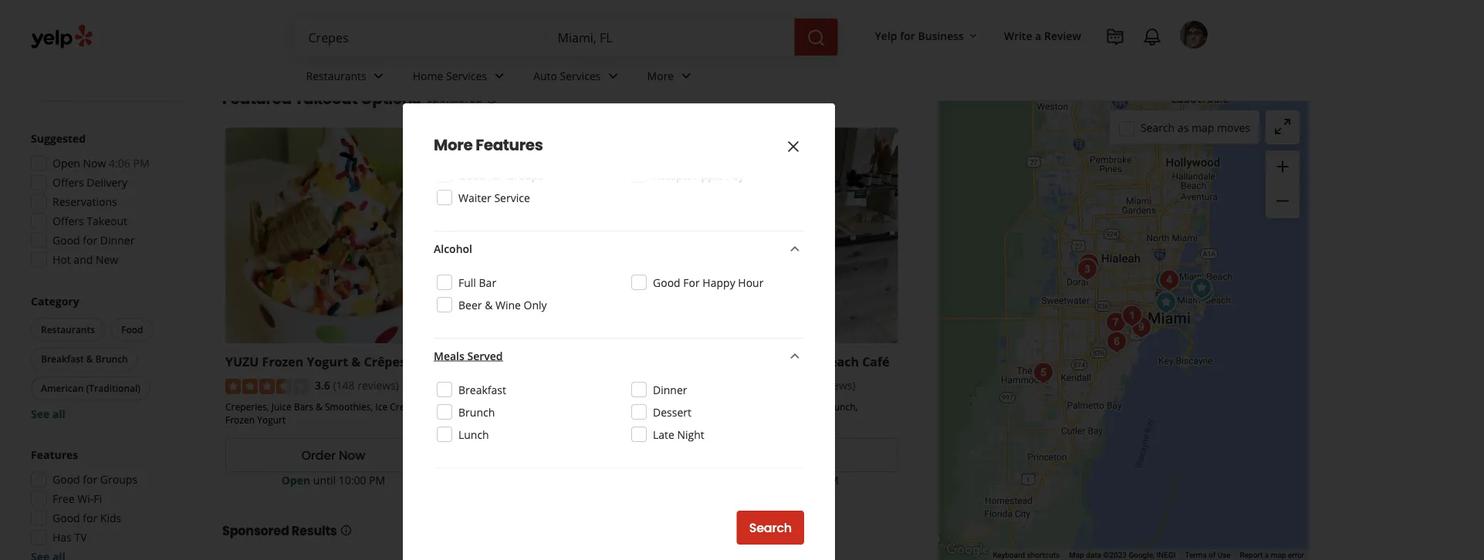 Task type: locate. For each thing, give the bounding box(es) containing it.
order
[[301, 447, 336, 465]]

features down all
[[31, 448, 78, 462]]

terms of use link
[[1186, 551, 1231, 560]]

1 bars from the left
[[294, 401, 313, 414]]

group
[[26, 131, 191, 272], [1266, 151, 1300, 219], [28, 294, 191, 422], [26, 447, 191, 561]]

write a review link
[[998, 22, 1088, 49]]

groups up 'fi' at the left bottom of the page
[[100, 473, 138, 487]]

breakfast for breakfast
[[459, 383, 506, 397]]

1 horizontal spatial dinner
[[653, 383, 688, 397]]

takeout inside group
[[87, 214, 127, 229]]

until left 9:00
[[773, 473, 796, 488]]

1 horizontal spatial 16 info v2 image
[[486, 92, 498, 105]]

1 horizontal spatial hookah
[[686, 354, 734, 370]]

groups inside more features dialog
[[506, 168, 544, 183]]

pm right 4:06
[[133, 156, 149, 171]]

3.6 star rating image up juice
[[225, 379, 309, 395]]

sponsored down home services
[[427, 91, 483, 106]]

group containing features
[[26, 447, 191, 561]]

2 bars from the left
[[648, 401, 667, 414]]

0 horizontal spatial hookah
[[612, 401, 645, 414]]

0 vertical spatial hookah
[[686, 354, 734, 370]]

more inside business categories element
[[647, 68, 674, 83]]

0 horizontal spatial now
[[83, 156, 106, 171]]

(traditional)
[[86, 382, 141, 395]]

breakfast inside more features dialog
[[459, 383, 506, 397]]

yelp for business button
[[869, 22, 986, 49]]

sponsored for sponsored results
[[222, 522, 289, 540]]

offers up reservations
[[53, 175, 84, 190]]

1 horizontal spatial brunch
[[459, 405, 495, 420]]

0 vertical spatial search
[[1141, 120, 1175, 135]]

sort:
[[766, 59, 790, 74]]

1 horizontal spatial 3.6 star rating image
[[454, 379, 537, 395]]

3.6 star rating image
[[225, 379, 309, 395], [454, 379, 537, 395]]

0 vertical spatial now
[[83, 156, 106, 171]]

1 horizontal spatial good for groups
[[459, 168, 544, 183]]

1 vertical spatial more
[[434, 134, 473, 156]]

inegi
[[1157, 551, 1176, 560]]

for up waiter service
[[489, 168, 504, 183]]

1 vertical spatial map
[[1271, 551, 1287, 560]]

& inside button
[[86, 353, 93, 366]]

breakfast up american
[[41, 353, 84, 366]]

0 horizontal spatial wine
[[496, 298, 521, 312]]

1 offers from the top
[[53, 175, 84, 190]]

bars up late
[[648, 401, 667, 414]]

0 horizontal spatial reviews)
[[358, 378, 399, 393]]

pm for open now 4:06 pm
[[133, 156, 149, 171]]

sponsored left results
[[222, 522, 289, 540]]

pm right 9:00
[[823, 473, 839, 488]]

map region
[[794, 97, 1387, 561]]

until down the order
[[313, 473, 336, 488]]

1 horizontal spatial frozen
[[262, 354, 304, 370]]

google image
[[943, 540, 994, 561]]

has
[[53, 530, 72, 545]]

3.6 (148 reviews)
[[315, 378, 399, 393]]

1 horizontal spatial now
[[339, 447, 365, 465]]

pm
[[133, 156, 149, 171], [369, 473, 385, 488], [823, 473, 839, 488]]

yogurt inside "creperies, juice bars & smoothies, ice cream & frozen yogurt"
[[257, 414, 286, 426]]

0 horizontal spatial map
[[1192, 120, 1215, 135]]

1 vertical spatial search
[[749, 520, 792, 537]]

0 horizontal spatial pm
[[133, 156, 149, 171]]

0 vertical spatial more
[[647, 68, 674, 83]]

2 brunch, from the left
[[825, 401, 858, 414]]

0 horizontal spatial until
[[313, 473, 336, 488]]

bars inside "creperies, juice bars & smoothies, ice cream & frozen yogurt"
[[294, 401, 313, 414]]

crepes cafe image
[[1028, 358, 1059, 389]]

2 reviews) from the left
[[815, 378, 856, 393]]

hot
[[53, 252, 71, 267]]

24 chevron down v2 image inside more link
[[677, 67, 696, 85]]

0 vertical spatial frozen
[[262, 354, 304, 370]]

1 horizontal spatial brunch,
[[825, 401, 858, 414]]

reviews) up ice
[[358, 378, 399, 393]]

1 horizontal spatial a
[[1265, 551, 1269, 560]]

services right the home
[[446, 68, 487, 83]]

1 vertical spatial sponsored
[[222, 522, 289, 540]]

breakfast up lunch
[[454, 401, 495, 414]]

map for moves
[[1192, 120, 1215, 135]]

restaurants link down 16 chevron right v2 icon
[[294, 56, 401, 100]]

for up wi-
[[83, 473, 97, 487]]

1 vertical spatial a
[[1265, 551, 1269, 560]]

sweet paris creperie & café image
[[1072, 254, 1103, 285]]

yuzu frozen yogurt & crêpes link
[[225, 354, 406, 370]]

only
[[524, 298, 547, 312]]

free wi-fi
[[53, 492, 102, 506]]

open down suggested at the top left of the page
[[53, 156, 80, 171]]

& right cream
[[421, 401, 428, 414]]

groups up service
[[506, 168, 544, 183]]

1 vertical spatial yogurt
[[257, 414, 286, 426]]

restaurants link
[[267, 39, 323, 51], [294, 56, 401, 100]]

breakfast down the spices
[[459, 383, 506, 397]]

more features
[[434, 134, 543, 156]]

0 vertical spatial brunch
[[96, 353, 128, 366]]

good up hot
[[53, 233, 80, 248]]

wine inside more features dialog
[[496, 298, 521, 312]]

0 vertical spatial open
[[53, 156, 80, 171]]

1 horizontal spatial map
[[1271, 551, 1287, 560]]

0 vertical spatial groups
[[506, 168, 544, 183]]

offers down reservations
[[53, 214, 84, 229]]

meals served button
[[434, 347, 805, 367]]

restaurants left 16 chevron right v2 icon
[[267, 39, 323, 51]]

1 horizontal spatial features
[[476, 134, 543, 156]]

0 horizontal spatial open
[[53, 156, 80, 171]]

1 horizontal spatial open
[[282, 473, 311, 488]]

map right as
[[1192, 120, 1215, 135]]

hookah up 4.2 star rating image
[[686, 354, 734, 370]]

16 info v2 image right results
[[340, 525, 352, 537]]

crêpes
[[364, 354, 406, 370]]

1 vertical spatial takeout
[[87, 214, 127, 229]]

1 vertical spatial dinner
[[653, 383, 688, 397]]

0 horizontal spatial services
[[446, 68, 487, 83]]

1 vertical spatial hookah
[[612, 401, 645, 414]]

0 horizontal spatial features
[[31, 448, 78, 462]]

1 horizontal spatial sponsored
[[427, 91, 483, 106]]

best
[[282, 51, 323, 77]]

0 horizontal spatial a
[[1036, 28, 1042, 43]]

0 horizontal spatial 3.6 star rating image
[[225, 379, 309, 395]]

& inside more features dialog
[[485, 298, 493, 312]]

24 chevron down v2 image inside auto services link
[[604, 67, 623, 85]]

breakfast inside beer, wine & spirits, breakfast & brunch, patisserie/cake shop
[[772, 401, 813, 414]]

2 services from the left
[[560, 68, 601, 83]]

american (traditional)
[[41, 382, 141, 395]]

search inside button
[[749, 520, 792, 537]]

0 vertical spatial 16 info v2 image
[[486, 92, 498, 105]]

1 horizontal spatial groups
[[506, 168, 544, 183]]

brunch up lunch
[[459, 405, 495, 420]]

1 vertical spatial restaurants link
[[294, 56, 401, 100]]

dinner up new
[[100, 233, 135, 248]]

takeout for featured
[[295, 88, 358, 109]]

0 vertical spatial wine
[[496, 298, 521, 312]]

0 horizontal spatial bars
[[294, 401, 313, 414]]

notifications image
[[1143, 28, 1162, 46]]

cream
[[390, 401, 419, 414]]

for right yelp
[[900, 28, 916, 43]]

order now
[[301, 447, 365, 465]]

(148
[[333, 378, 355, 393]]

& down the spices
[[497, 401, 504, 414]]

wi-
[[77, 492, 94, 506]]

hour
[[738, 275, 764, 290]]

dinner up dessert
[[653, 383, 688, 397]]

a
[[1036, 28, 1042, 43], [1265, 551, 1269, 560]]

1 services from the left
[[446, 68, 487, 83]]

projects image
[[1106, 28, 1125, 46]]

breakfast & brunch button
[[31, 348, 138, 371]]

features inside dialog
[[476, 134, 543, 156]]

1 vertical spatial wine
[[707, 401, 729, 414]]

frozen right yuzu
[[262, 354, 304, 370]]

open for open until 10:00 pm
[[282, 473, 311, 488]]

map left error
[[1271, 551, 1287, 560]]

0 vertical spatial takeout
[[295, 88, 358, 109]]

1 horizontal spatial more
[[647, 68, 674, 83]]

1 vertical spatial restaurants
[[306, 68, 367, 83]]

user actions element
[[863, 19, 1230, 114]]

1 horizontal spatial bars
[[648, 401, 667, 414]]

crêpemaker image
[[1074, 249, 1105, 280], [1101, 308, 1132, 339]]

1 vertical spatial open
[[282, 473, 311, 488]]

full
[[459, 275, 476, 290]]

now up offers delivery
[[83, 156, 106, 171]]

shortcuts
[[1027, 551, 1060, 560]]

search down until 9:00 pm
[[749, 520, 792, 537]]

spirits,
[[741, 401, 770, 414]]

moves
[[1218, 120, 1251, 135]]

good
[[459, 168, 486, 183], [53, 233, 80, 248], [653, 275, 681, 290], [53, 473, 80, 487], [53, 511, 80, 526]]

search left as
[[1141, 120, 1175, 135]]

1 horizontal spatial wine
[[707, 401, 729, 414]]

reviews) down beach
[[815, 378, 856, 393]]

free
[[53, 492, 75, 506]]

hookah left dessert
[[612, 401, 645, 414]]

24 chevron down v2 image inside meals served dropdown button
[[786, 347, 805, 366]]

restaurants inside restaurants "button"
[[41, 324, 95, 336]]

& up american (traditional)
[[86, 353, 93, 366]]

the crepes and waffles bar image
[[1154, 265, 1185, 296]]

1 vertical spatial crêpemaker image
[[1101, 308, 1132, 339]]

beer
[[459, 298, 482, 312]]

breakfast inside button
[[41, 353, 84, 366]]

0 horizontal spatial good for groups
[[53, 473, 138, 487]]

24 chevron down v2 image for meals served
[[786, 347, 805, 366]]

16 info v2 image down miami,
[[486, 92, 498, 105]]

1 24 chevron down v2 image from the left
[[490, 67, 509, 85]]

1 vertical spatial now
[[339, 447, 365, 465]]

restaurants link left 16 chevron right v2 icon
[[267, 39, 323, 51]]

features inside group
[[31, 448, 78, 462]]

16 chevron right v2 image
[[330, 39, 342, 52]]

restaurants down category
[[41, 324, 95, 336]]

breakfast down '(122'
[[772, 401, 813, 414]]

search button
[[737, 511, 805, 545]]

0 vertical spatial good for groups
[[459, 168, 544, 183]]

1 horizontal spatial pm
[[369, 473, 385, 488]]

search for search
[[749, 520, 792, 537]]

1 horizontal spatial 24 chevron down v2 image
[[604, 67, 623, 85]]

a right report
[[1265, 551, 1269, 560]]

16 info v2 image
[[486, 92, 498, 105], [340, 525, 352, 537]]

24 chevron down v2 image inside home services link
[[490, 67, 509, 85]]

features up service
[[476, 134, 543, 156]]

1 vertical spatial features
[[31, 448, 78, 462]]

0 horizontal spatial 24 chevron down v2 image
[[490, 67, 509, 85]]

1 brunch, from the left
[[506, 401, 540, 414]]

1 vertical spatial brunch
[[459, 405, 495, 420]]

0 horizontal spatial brunch
[[96, 353, 128, 366]]

good for groups
[[459, 168, 544, 183], [53, 473, 138, 487]]

0 horizontal spatial frozen
[[225, 414, 255, 426]]

map data ©2023 google, inegi
[[1069, 551, 1176, 560]]

wine down 4.2 star rating image
[[707, 401, 729, 414]]

accepts
[[653, 168, 692, 183]]

services right auto
[[560, 68, 601, 83]]

0 vertical spatial sponsored
[[427, 91, 483, 106]]

1 vertical spatial good for groups
[[53, 473, 138, 487]]

24 chevron down v2 image
[[490, 67, 509, 85], [604, 67, 623, 85]]

restaurants up featured takeout options
[[306, 68, 367, 83]]

24 chevron down v2 image inside alcohol dropdown button
[[786, 240, 805, 258]]

tv
[[74, 530, 87, 545]]

crepes right 16 chevron right v2 icon
[[348, 39, 380, 51]]

None search field
[[296, 19, 841, 56]]

good down free
[[53, 511, 80, 526]]

1 3.6 star rating image from the left
[[225, 379, 309, 395]]

now for order
[[339, 447, 365, 465]]

a right write
[[1036, 28, 1042, 43]]

9:00
[[799, 473, 820, 488]]

& left spirits, on the bottom of the page
[[731, 401, 738, 414]]

error
[[1289, 551, 1305, 560]]

brunch,
[[506, 401, 540, 414], [825, 401, 858, 414]]

0 vertical spatial a
[[1036, 28, 1042, 43]]

now inside group
[[83, 156, 106, 171]]

1 horizontal spatial until
[[773, 473, 796, 488]]

frozen left juice
[[225, 414, 255, 426]]

0 horizontal spatial groups
[[100, 473, 138, 487]]

bars right juice
[[294, 401, 313, 414]]

1 vertical spatial groups
[[100, 473, 138, 487]]

24 chevron down v2 image right auto services
[[604, 67, 623, 85]]

groups
[[506, 168, 544, 183], [100, 473, 138, 487]]

4:06
[[109, 156, 130, 171]]

brunch, left mediterranean,
[[506, 401, 540, 414]]

& right beer
[[485, 298, 493, 312]]

0 horizontal spatial brunch,
[[506, 401, 540, 414]]

delivery
[[87, 175, 127, 190]]

brunch, down (122 reviews)
[[825, 401, 858, 414]]

1 horizontal spatial reviews)
[[815, 378, 856, 393]]

night
[[678, 427, 705, 442]]

good for groups up 'fi' at the left bottom of the page
[[53, 473, 138, 487]]

good for groups inside more features dialog
[[459, 168, 544, 183]]

featured takeout options
[[222, 88, 421, 109]]

2 24 chevron down v2 image from the left
[[604, 67, 623, 85]]

now up 10:00
[[339, 447, 365, 465]]

keyboard shortcuts button
[[993, 550, 1060, 561]]

breakfast
[[41, 353, 84, 366], [459, 383, 506, 397], [454, 401, 495, 414], [772, 401, 813, 414]]

more inside dialog
[[434, 134, 473, 156]]

home
[[413, 68, 443, 83]]

sponsored results
[[222, 522, 337, 540]]

report a map error
[[1240, 551, 1305, 560]]

1 vertical spatial frozen
[[225, 414, 255, 426]]

auto services link
[[521, 56, 635, 100]]

for
[[684, 275, 700, 290]]

& down (122 reviews)
[[816, 401, 822, 414]]

more features dialog
[[0, 0, 1485, 561]]

restaurants inside restaurants link
[[306, 68, 367, 83]]

use
[[1218, 551, 1231, 560]]

good for groups up waiter service
[[459, 168, 544, 183]]

has tv
[[53, 530, 87, 545]]

0 vertical spatial yogurt
[[307, 354, 348, 370]]

atelier monnier south beach café link
[[682, 354, 890, 370]]

2 vertical spatial restaurants
[[41, 324, 95, 336]]

0 vertical spatial offers
[[53, 175, 84, 190]]

2 offers from the top
[[53, 214, 84, 229]]

il giardino creperie image
[[1126, 312, 1157, 343]]

top
[[222, 51, 257, 77]]

monnier
[[727, 354, 779, 370]]

takeout up good for dinner
[[87, 214, 127, 229]]

la crepe bistro image
[[1102, 327, 1133, 358]]

services
[[446, 68, 487, 83], [560, 68, 601, 83]]

a for report
[[1265, 551, 1269, 560]]

0 horizontal spatial takeout
[[87, 214, 127, 229]]

for down wi-
[[83, 511, 97, 526]]

dessert
[[653, 405, 692, 420]]

0 horizontal spatial sponsored
[[222, 522, 289, 540]]

0 horizontal spatial yogurt
[[257, 414, 286, 426]]

0 horizontal spatial more
[[434, 134, 473, 156]]

24 chevron down v2 image for auto services
[[604, 67, 623, 85]]

1 vertical spatial offers
[[53, 214, 84, 229]]

1 horizontal spatial search
[[1141, 120, 1175, 135]]

0 horizontal spatial search
[[749, 520, 792, 537]]

pm right 10:00
[[369, 473, 385, 488]]

smoothies,
[[325, 401, 373, 414]]

open down the order
[[282, 473, 311, 488]]

wine left only
[[496, 298, 521, 312]]

reservations
[[53, 195, 117, 209]]

near
[[396, 51, 441, 77]]

3.6 star rating image down the spices
[[454, 379, 537, 395]]

24 chevron down v2 image
[[370, 67, 388, 85], [677, 67, 696, 85], [786, 240, 805, 258], [786, 347, 805, 366]]

creperies,
[[225, 401, 269, 414]]

more for more
[[647, 68, 674, 83]]

24 chevron down v2 image left florida
[[490, 67, 509, 85]]

1 horizontal spatial takeout
[[295, 88, 358, 109]]

meals served
[[434, 349, 503, 363]]

brunch up (traditional)
[[96, 353, 128, 366]]

1 horizontal spatial services
[[560, 68, 601, 83]]

options
[[361, 88, 421, 109]]

0 vertical spatial features
[[476, 134, 543, 156]]

7 spices mediterranean restaurant & hookah lounge
[[454, 354, 783, 370]]

atelier
[[682, 354, 724, 370]]

bar
[[479, 275, 497, 290]]

10:00
[[339, 473, 366, 488]]

keyboard
[[993, 551, 1025, 560]]

takeout down best
[[295, 88, 358, 109]]

group containing category
[[28, 294, 191, 422]]

reviews)
[[358, 378, 399, 393], [815, 378, 856, 393]]

1 vertical spatial 16 info v2 image
[[340, 525, 352, 537]]

0 vertical spatial map
[[1192, 120, 1215, 135]]

accepts apple pay
[[653, 168, 744, 183]]

0 vertical spatial dinner
[[100, 233, 135, 248]]



Task type: vqa. For each thing, say whether or not it's contained in the screenshot.
DATA
yes



Task type: describe. For each thing, give the bounding box(es) containing it.
24 chevron down v2 image for more
[[677, 67, 696, 85]]

all
[[52, 407, 66, 422]]

fi
[[94, 492, 102, 506]]

3.6
[[315, 378, 330, 393]]

services for auto services
[[560, 68, 601, 83]]

group containing suggested
[[26, 131, 191, 272]]

meals
[[434, 349, 465, 363]]

beer,
[[682, 401, 705, 414]]

food button
[[111, 318, 153, 342]]

0 horizontal spatial dinner
[[100, 233, 135, 248]]

services for home services
[[446, 68, 487, 83]]

zoom in image
[[1274, 157, 1292, 176]]

see
[[31, 407, 50, 422]]

yuzu frozen yogurt & crêpes
[[225, 354, 406, 370]]

1 horizontal spatial yogurt
[[307, 354, 348, 370]]

4.2 star rating image
[[682, 379, 766, 395]]

service
[[494, 190, 530, 205]]

offers for offers takeout
[[53, 214, 84, 229]]

24 chevron down v2 image for restaurants
[[370, 67, 388, 85]]

zoom out image
[[1274, 192, 1292, 210]]

search for search as map moves
[[1141, 120, 1175, 135]]

open for open now 4:06 pm
[[53, 156, 80, 171]]

good for dinner
[[53, 233, 135, 248]]

24 chevron down v2 image for alcohol
[[786, 240, 805, 258]]

16 chevron down v2 image
[[967, 30, 980, 42]]

spices
[[464, 354, 502, 370]]

apple
[[695, 168, 724, 183]]

results
[[292, 522, 337, 540]]

late night
[[653, 427, 705, 442]]

mediterranean,
[[542, 401, 609, 414]]

pm for open until 10:00 pm
[[369, 473, 385, 488]]

mediterranean
[[506, 354, 598, 370]]

stephanie's crepes image
[[1118, 298, 1149, 329]]

atelier monnier south beach café
[[682, 354, 890, 370]]

0 vertical spatial crêpemaker image
[[1074, 249, 1105, 280]]

map
[[1069, 551, 1085, 560]]

restaurants for restaurants "button"
[[41, 324, 95, 336]]

a for write
[[1036, 28, 1042, 43]]

american
[[41, 382, 84, 395]]

good for groups for service
[[459, 168, 544, 183]]

good for happy hour
[[653, 275, 764, 290]]

good left for
[[653, 275, 681, 290]]

2 horizontal spatial pm
[[823, 473, 839, 488]]

filters
[[31, 46, 70, 62]]

pay
[[726, 168, 744, 183]]

data
[[1087, 551, 1102, 560]]

1 reviews) from the left
[[358, 378, 399, 393]]

& down 3.6
[[316, 401, 323, 414]]

for inside more features dialog
[[489, 168, 504, 183]]

groups for free wi-fi
[[100, 473, 138, 487]]

florida
[[511, 51, 575, 77]]

lunch
[[459, 427, 489, 442]]

crepes up options
[[326, 51, 392, 77]]

2 until from the left
[[773, 473, 796, 488]]

for down offers takeout
[[83, 233, 97, 248]]

dinner inside more features dialog
[[653, 383, 688, 397]]

brunch inside more features dialog
[[459, 405, 495, 420]]

search image
[[807, 29, 826, 47]]

sponsored for sponsored
[[427, 91, 483, 106]]

0 vertical spatial restaurants link
[[267, 39, 323, 51]]

good for groups for wi-
[[53, 473, 138, 487]]

breakfast & brunch, mediterranean, hookah bars
[[454, 401, 667, 414]]

7 spices mediterranean restaurant & hookah lounge image
[[1187, 273, 1218, 304]]

good up free
[[53, 473, 80, 487]]

map for error
[[1271, 551, 1287, 560]]

full bar
[[459, 275, 497, 290]]

1 until from the left
[[313, 473, 336, 488]]

wine inside beer, wine & spirits, breakfast & brunch, patisserie/cake shop
[[707, 401, 729, 414]]

breakfast for breakfast & brunch
[[41, 353, 84, 366]]

0 vertical spatial restaurants
[[267, 39, 323, 51]]

top 10 best crepes near miami, florida
[[222, 51, 575, 77]]

kids
[[100, 511, 121, 526]]

of
[[1209, 551, 1216, 560]]

write
[[1004, 28, 1033, 43]]

miami,
[[444, 51, 508, 77]]

groups for waiter service
[[506, 168, 544, 183]]

breakfast for breakfast & brunch, mediterranean, hookah bars
[[454, 401, 495, 414]]

more for more features
[[434, 134, 473, 156]]

now for open
[[83, 156, 106, 171]]

yelp
[[875, 28, 898, 43]]

beer, wine & spirits, breakfast & brunch, patisserie/cake shop
[[682, 401, 858, 426]]

7 spices mediterranean restaurant & hookah lounge link
[[454, 354, 783, 370]]

american (traditional) button
[[31, 377, 151, 400]]

terms
[[1186, 551, 1207, 560]]

24 chevron down v2 image for home services
[[490, 67, 509, 85]]

happy
[[703, 275, 736, 290]]

as
[[1178, 120, 1189, 135]]

hot and new
[[53, 252, 118, 267]]

©2023
[[1104, 551, 1127, 560]]

new
[[96, 252, 118, 267]]

sweet paris crêperie & café image
[[1117, 301, 1148, 332]]

good for kids
[[53, 511, 121, 526]]

restaurants for bottom restaurants link
[[306, 68, 367, 83]]

& up 3.6 (148 reviews)
[[352, 354, 361, 370]]

business categories element
[[294, 56, 1208, 100]]

brunch, inside beer, wine & spirits, breakfast & brunch, patisserie/cake shop
[[825, 401, 858, 414]]

late
[[653, 427, 675, 442]]

yuzu frozen yogurt & crêpes image
[[1151, 288, 1182, 318]]

report a map error link
[[1240, 551, 1305, 560]]

takeout for offers
[[87, 214, 127, 229]]

offers takeout
[[53, 214, 127, 229]]

beer & wine only
[[459, 298, 547, 312]]

close image
[[784, 137, 803, 156]]

alcohol button
[[434, 240, 805, 259]]

atelier monnier south beach café image
[[1188, 277, 1219, 308]]

restaurant
[[602, 354, 671, 370]]

category
[[31, 294, 79, 309]]

terms of use
[[1186, 551, 1231, 560]]

0 horizontal spatial 16 info v2 image
[[340, 525, 352, 537]]

breakfast & brunch
[[41, 353, 128, 366]]

brunch inside button
[[96, 353, 128, 366]]

expand map image
[[1274, 117, 1292, 136]]

creperies, juice bars & smoothies, ice cream & frozen yogurt
[[225, 401, 428, 426]]

for inside yelp for business button
[[900, 28, 916, 43]]

the morning bistro image
[[1150, 265, 1181, 296]]

open now 4:06 pm
[[53, 156, 149, 171]]

offers for offers delivery
[[53, 175, 84, 190]]

& right restaurant
[[674, 354, 683, 370]]

frozen inside "creperies, juice bars & smoothies, ice cream & frozen yogurt"
[[225, 414, 255, 426]]

review
[[1045, 28, 1082, 43]]

ice
[[376, 401, 388, 414]]

featured
[[222, 88, 292, 109]]

good up waiter
[[459, 168, 486, 183]]

lounge
[[738, 354, 783, 370]]

until 9:00 pm
[[773, 473, 839, 488]]

food
[[121, 324, 143, 336]]

2 3.6 star rating image from the left
[[454, 379, 537, 395]]

little eatery image
[[1100, 326, 1131, 357]]

yelp for business
[[875, 28, 964, 43]]

order now link
[[225, 439, 442, 473]]

open until 10:00 pm
[[282, 473, 385, 488]]

business
[[918, 28, 964, 43]]

write a review
[[1004, 28, 1082, 43]]

(122
[[790, 378, 812, 393]]

search as map moves
[[1141, 120, 1251, 135]]

beach
[[822, 354, 859, 370]]

offers delivery
[[53, 175, 127, 190]]



